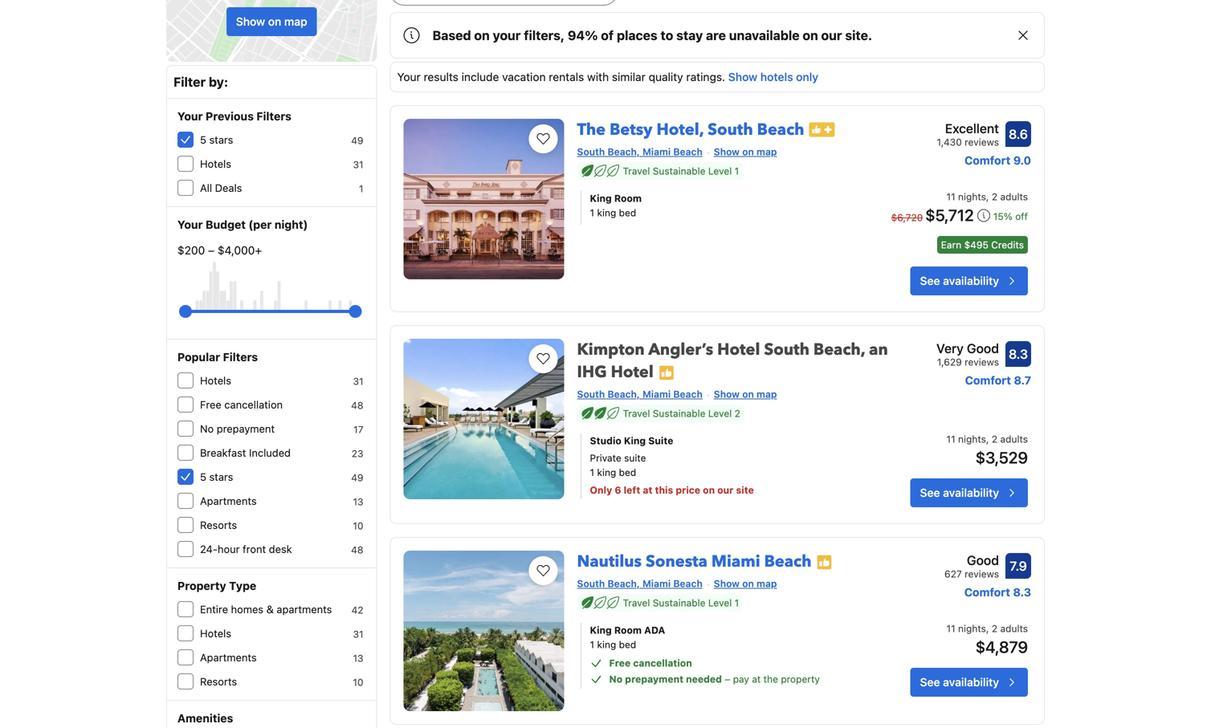Task type: vqa. For each thing, say whether or not it's contained in the screenshot.


Task type: locate. For each thing, give the bounding box(es) containing it.
0 vertical spatial south beach, miami beach
[[577, 146, 703, 157]]

0 vertical spatial travel
[[623, 166, 650, 177]]

3 31 from the top
[[353, 629, 364, 640]]

level up king room ada link
[[709, 598, 732, 609]]

0 horizontal spatial no
[[200, 423, 214, 435]]

nights inside 11 nights , 2 adults $4,879
[[959, 624, 987, 635]]

1 bed from the top
[[619, 207, 637, 219]]

0 vertical spatial filters
[[257, 110, 292, 123]]

– left pay
[[725, 674, 731, 685]]

south beach, miami beach
[[577, 146, 703, 157], [577, 389, 703, 400], [577, 579, 703, 590]]

13 down 23
[[353, 497, 364, 508]]

see availability link down 11 nights , 2 adults $4,879
[[911, 668, 1028, 697]]

8.3 down "7.9"
[[1014, 586, 1032, 599]]

private
[[590, 453, 622, 464]]

0 vertical spatial nights
[[959, 191, 987, 202]]

0 vertical spatial see availability link
[[911, 267, 1028, 296]]

3 see from the top
[[920, 676, 941, 689]]

beach left this property is part of our preferred partner program. it's committed to providing excellent service and good value. it'll pay us a higher commission if you make a booking. image
[[765, 551, 812, 573]]

0 vertical spatial at
[[643, 485, 653, 496]]

cancellation down ada
[[633, 658, 692, 669]]

beach, inside kimpton angler's hotel south beach, an ihg hotel
[[814, 339, 865, 361]]

1 vertical spatial 5
[[200, 471, 206, 483]]

0 vertical spatial no
[[200, 423, 214, 435]]

, up $3,529
[[987, 434, 989, 445]]

see availability for kimpton angler's hotel south beach, an ihg hotel
[[920, 487, 1000, 500]]

room down betsy
[[615, 193, 642, 204]]

an
[[869, 339, 888, 361]]

beach, for kimpton angler's hotel south beach, an ihg hotel
[[608, 389, 640, 400]]

1 vertical spatial 31
[[353, 376, 364, 387]]

hotels for property
[[200, 628, 231, 640]]

map for nautilus sonesta miami beach
[[757, 579, 777, 590]]

2 vertical spatial comfort
[[965, 586, 1011, 599]]

king inside studio king suite private suite 1 king bed only 6 left at this price on our site
[[624, 435, 646, 447]]

2 vertical spatial see availability link
[[911, 668, 1028, 697]]

8.7
[[1014, 374, 1032, 387]]

1 vertical spatial travel sustainable level 1
[[623, 598, 739, 609]]

cancellation
[[224, 399, 283, 411], [633, 658, 692, 669]]

your for your budget (per night)
[[178, 218, 203, 231]]

5 stars
[[200, 134, 233, 146], [200, 471, 233, 483]]

0 vertical spatial stars
[[209, 134, 233, 146]]

1 vertical spatial free cancellation
[[609, 658, 692, 669]]

1 vertical spatial your
[[178, 110, 203, 123]]

room up 1 king bed
[[615, 625, 642, 636]]

11 down 627
[[947, 624, 956, 635]]

2 up $4,879 at bottom right
[[992, 624, 998, 635]]

free cancellation up no prepayment
[[200, 399, 283, 411]]

nautilus sonesta miami beach image
[[404, 551, 564, 712]]

5 down breakfast
[[200, 471, 206, 483]]

1 vertical spatial our
[[718, 485, 734, 496]]

2 inside 11 nights , 2 adults $3,529
[[992, 434, 998, 445]]

3 travel from the top
[[623, 598, 650, 609]]

1 vertical spatial filters
[[223, 351, 258, 364]]

king room 1 king bed
[[590, 193, 642, 219]]

your for your results include vacation rentals with similar quality ratings. show hotels only
[[397, 70, 421, 84]]

2 49 from the top
[[351, 472, 364, 484]]

level up king room 'link'
[[709, 166, 732, 177]]

travel sustainable level 1 down hotel, on the top right of the page
[[623, 166, 739, 177]]

south beach, miami beach for angler's
[[577, 389, 703, 400]]

2 vertical spatial see
[[920, 676, 941, 689]]

2 for 11 nights , 2 adults $4,879
[[992, 624, 998, 635]]

0 vertical spatial sustainable
[[653, 166, 706, 177]]

south beach, miami beach down nautilus
[[577, 579, 703, 590]]

2 vertical spatial ,
[[987, 624, 989, 635]]

by:
[[209, 74, 228, 90]]

2 vertical spatial nights
[[959, 624, 987, 635]]

11 for nautilus sonesta miami beach
[[947, 624, 956, 635]]

show for kimpton
[[714, 389, 740, 400]]

0 vertical spatial see availability
[[920, 274, 1000, 288]]

comfort
[[965, 154, 1011, 167], [966, 374, 1012, 387], [965, 586, 1011, 599]]

2 king from the top
[[597, 467, 617, 478]]

2 travel sustainable level 1 from the top
[[623, 598, 739, 609]]

0 horizontal spatial prepayment
[[217, 423, 275, 435]]

2 up studio king suite link
[[735, 408, 741, 419]]

0 vertical spatial hotel
[[718, 339, 760, 361]]

this property is part of our preferred partner program. it's committed to providing excellent service and good value. it'll pay us a higher commission if you make a booking. image for angler's
[[659, 365, 675, 381]]

1 vertical spatial room
[[615, 625, 642, 636]]

desk
[[269, 544, 292, 556]]

show for the
[[714, 146, 740, 157]]

0 vertical spatial 10
[[353, 521, 364, 532]]

see availability down 11 nights , 2 adults $3,529 on the right of the page
[[920, 487, 1000, 500]]

5 stars down breakfast
[[200, 471, 233, 483]]

miami down sonesta
[[643, 579, 671, 590]]

availability for nautilus sonesta miami beach
[[943, 676, 1000, 689]]

1 vertical spatial see
[[920, 487, 941, 500]]

studio king suite private suite 1 king bed only 6 left at this price on our site
[[590, 435, 754, 496]]

travel
[[623, 166, 650, 177], [623, 408, 650, 419], [623, 598, 650, 609]]

3 reviews from the top
[[965, 569, 1000, 580]]

nights up $5,712
[[959, 191, 987, 202]]

your previous filters
[[178, 110, 292, 123]]

sustainable up suite
[[653, 408, 706, 419]]

level
[[709, 166, 732, 177], [709, 408, 732, 419], [709, 598, 732, 609]]

travel up king room 1 king bed
[[623, 166, 650, 177]]

miami for sonesta
[[643, 579, 671, 590]]

,
[[987, 191, 989, 202], [987, 434, 989, 445], [987, 624, 989, 635]]

1 horizontal spatial –
[[725, 674, 731, 685]]

beach for hotel
[[674, 389, 703, 400]]

your results include vacation rentals with similar quality ratings. show hotels only
[[397, 70, 819, 84]]

filters right popular
[[223, 351, 258, 364]]

0 vertical spatial king
[[590, 193, 612, 204]]

0 vertical spatial travel sustainable level 1
[[623, 166, 739, 177]]

11 down 1,629
[[947, 434, 956, 445]]

map for the betsy hotel, south beach
[[757, 146, 777, 157]]

south beach, miami beach for betsy
[[577, 146, 703, 157]]

0 vertical spatial reviews
[[965, 137, 1000, 148]]

adults
[[1001, 191, 1028, 202], [1001, 434, 1028, 445], [1001, 624, 1028, 635]]

1 king from the top
[[597, 207, 617, 219]]

hotel,
[[657, 119, 704, 141]]

sustainable for betsy
[[653, 166, 706, 177]]

2 31 from the top
[[353, 376, 364, 387]]

3 availability from the top
[[943, 676, 1000, 689]]

see for kimpton angler's hotel south beach, an ihg hotel
[[920, 487, 941, 500]]

see availability link
[[911, 267, 1028, 296], [911, 479, 1028, 508], [911, 668, 1028, 697]]

travel sustainable level 1 up ada
[[623, 598, 739, 609]]

1 vertical spatial at
[[752, 674, 761, 685]]

comfort down good 627 reviews
[[965, 586, 1011, 599]]

1 vertical spatial king
[[597, 467, 617, 478]]

beach, down nautilus
[[608, 579, 640, 590]]

3 sustainable from the top
[[653, 598, 706, 609]]

1 vertical spatial reviews
[[965, 357, 1000, 368]]

map inside show on map button
[[284, 15, 308, 28]]

2 adults from the top
[[1001, 434, 1028, 445]]

show inside button
[[236, 15, 265, 28]]

breakfast included
[[200, 447, 291, 459]]

1 availability from the top
[[943, 274, 1000, 288]]

sustainable down hotel, on the top right of the page
[[653, 166, 706, 177]]

reviews up the comfort 8.3 on the right bottom of the page
[[965, 569, 1000, 580]]

hotels for your
[[200, 158, 231, 170]]

miami down hotel, on the top right of the page
[[643, 146, 671, 157]]

2 reviews from the top
[[965, 357, 1000, 368]]

0 vertical spatial 31
[[353, 159, 364, 170]]

unavailable
[[729, 28, 800, 43]]

beach down nautilus sonesta miami beach
[[674, 579, 703, 590]]

comfort down very good 1,629 reviews in the right of the page
[[966, 374, 1012, 387]]

0 horizontal spatial hotel
[[611, 362, 654, 384]]

2 room from the top
[[615, 625, 642, 636]]

1 vertical spatial adults
[[1001, 434, 1028, 445]]

nautilus sonesta miami beach
[[577, 551, 812, 573]]

travel up king room ada in the bottom of the page
[[623, 598, 650, 609]]

0 horizontal spatial our
[[718, 485, 734, 496]]

0 horizontal spatial at
[[643, 485, 653, 496]]

1 vertical spatial 5 stars
[[200, 471, 233, 483]]

1 king bed
[[590, 640, 637, 651]]

studio
[[590, 435, 622, 447]]

nights inside 11 nights , 2 adults $3,529
[[959, 434, 987, 445]]

at right left
[[643, 485, 653, 496]]

miami for angler's
[[643, 389, 671, 400]]

2 vertical spatial sustainable
[[653, 598, 706, 609]]

hotels down entire
[[200, 628, 231, 640]]

show
[[236, 15, 265, 28], [729, 70, 758, 84], [714, 146, 740, 157], [714, 389, 740, 400], [714, 579, 740, 590]]

reviews down excellent
[[965, 137, 1000, 148]]

king
[[590, 193, 612, 204], [624, 435, 646, 447], [590, 625, 612, 636]]

11 for kimpton angler's hotel south beach, an ihg hotel
[[947, 434, 956, 445]]

2 level from the top
[[709, 408, 732, 419]]

1 48 from the top
[[351, 400, 364, 411]]

3 11 from the top
[[947, 624, 956, 635]]

beach up travel sustainable level 2
[[674, 389, 703, 400]]

3 south beach, miami beach from the top
[[577, 579, 703, 590]]

2 11 from the top
[[947, 434, 956, 445]]

1 horizontal spatial cancellation
[[633, 658, 692, 669]]

show on map button
[[226, 7, 317, 36]]

filters,
[[524, 28, 565, 43]]

2 vertical spatial travel
[[623, 598, 650, 609]]

studio king suite link
[[590, 434, 862, 448]]

2 inside 11 nights , 2 adults $4,879
[[992, 624, 998, 635]]

3 , from the top
[[987, 624, 989, 635]]

3 nights from the top
[[959, 624, 987, 635]]

5 stars down previous
[[200, 134, 233, 146]]

1 vertical spatial hotels
[[200, 375, 231, 387]]

3 level from the top
[[709, 598, 732, 609]]

resorts
[[200, 519, 237, 532], [200, 676, 237, 688]]

show on map
[[236, 15, 308, 28], [714, 146, 777, 157], [714, 389, 777, 400], [714, 579, 777, 590]]

nautilus sonesta miami beach link
[[577, 545, 812, 573]]

see availability link down $495
[[911, 267, 1028, 296]]

11 up $5,712
[[947, 191, 956, 202]]

$4,879
[[976, 638, 1028, 657]]

2 see availability link from the top
[[911, 479, 1028, 508]]

0 vertical spatial see
[[920, 274, 941, 288]]

1 vertical spatial comfort
[[966, 374, 1012, 387]]

0 vertical spatial level
[[709, 166, 732, 177]]

beach, for nautilus sonesta miami beach
[[608, 579, 640, 590]]

apartments up hour
[[200, 495, 257, 507]]

adults for nautilus sonesta miami beach
[[1001, 624, 1028, 635]]

49
[[351, 135, 364, 146], [351, 472, 364, 484]]

see availability
[[920, 274, 1000, 288], [920, 487, 1000, 500], [920, 676, 1000, 689]]

94%
[[568, 28, 598, 43]]

hotels
[[200, 158, 231, 170], [200, 375, 231, 387], [200, 628, 231, 640]]

hotels up all deals
[[200, 158, 231, 170]]

2 vertical spatial hotels
[[200, 628, 231, 640]]

2 vertical spatial south beach, miami beach
[[577, 579, 703, 590]]

this property is part of our preferred partner program. it's committed to providing excellent service and good value. it'll pay us a higher commission if you make a booking. image
[[659, 365, 675, 381], [659, 365, 675, 381], [817, 555, 833, 571]]

your down filter
[[178, 110, 203, 123]]

1
[[735, 166, 739, 177], [359, 183, 364, 194], [590, 207, 595, 219], [590, 467, 595, 478], [735, 598, 739, 609], [590, 640, 595, 651]]

travel up suite
[[623, 408, 650, 419]]

reviews inside very good 1,629 reviews
[[965, 357, 1000, 368]]

show hotels only link
[[729, 70, 819, 84]]

1 travel sustainable level 1 from the top
[[623, 166, 739, 177]]

$6,720
[[892, 212, 923, 223]]

0 vertical spatial –
[[208, 244, 215, 257]]

availability down 11 nights , 2 adults $4,879
[[943, 676, 1000, 689]]

see availability down 11 nights , 2 adults $4,879
[[920, 676, 1000, 689]]

good
[[967, 341, 1000, 356], [967, 553, 1000, 568]]

see availability down earn
[[920, 274, 1000, 288]]

reviews inside good 627 reviews
[[965, 569, 1000, 580]]

1 vertical spatial 8.3
[[1014, 586, 1032, 599]]

2 48 from the top
[[351, 545, 364, 556]]

adults inside 11 nights , 2 adults $3,529
[[1001, 434, 1028, 445]]

free cancellation down ada
[[609, 658, 692, 669]]

0 vertical spatial room
[[615, 193, 642, 204]]

travel sustainable level 1
[[623, 166, 739, 177], [623, 598, 739, 609]]

1 horizontal spatial prepayment
[[625, 674, 684, 685]]

1 vertical spatial ,
[[987, 434, 989, 445]]

this
[[655, 485, 674, 496]]

our left site at the bottom of page
[[718, 485, 734, 496]]

beach left this property is part of our preferred plus program. it's committed to providing outstanding service and excellent value. it'll pay us a higher commission if you make a booking. image
[[757, 119, 805, 141]]

1 vertical spatial no
[[609, 674, 623, 685]]

angler's
[[649, 339, 714, 361]]

free
[[200, 399, 222, 411], [609, 658, 631, 669]]

, up $4,879 at bottom right
[[987, 624, 989, 635]]

see availability link for nautilus sonesta miami beach
[[911, 668, 1028, 697]]

this property is part of our preferred partner program. it's committed to providing excellent service and good value. it'll pay us a higher commission if you make a booking. image
[[817, 555, 833, 571]]

1 49 from the top
[[351, 135, 364, 146]]

1 vertical spatial 13
[[353, 653, 364, 664]]

1 5 from the top
[[200, 134, 206, 146]]

48
[[351, 400, 364, 411], [351, 545, 364, 556]]

48 up 42
[[351, 545, 364, 556]]

show for nautilus
[[714, 579, 740, 590]]

11 inside 11 nights , 2 adults $3,529
[[947, 434, 956, 445]]

2 see from the top
[[920, 487, 941, 500]]

1 see availability link from the top
[[911, 267, 1028, 296]]

0 vertical spatial apartments
[[200, 495, 257, 507]]

resorts up 24-
[[200, 519, 237, 532]]

, inside 11 nights , 2 adults $3,529
[[987, 434, 989, 445]]

2 vertical spatial your
[[178, 218, 203, 231]]

your
[[493, 28, 521, 43]]

3 king from the top
[[597, 640, 617, 651]]

, inside 11 nights , 2 adults $4,879
[[987, 624, 989, 635]]

1 nights from the top
[[959, 191, 987, 202]]

1 vertical spatial availability
[[943, 487, 1000, 500]]

no for no prepayment
[[200, 423, 214, 435]]

level for hotel
[[709, 408, 732, 419]]

reviews inside excellent 1,430 reviews
[[965, 137, 1000, 148]]

2 availability from the top
[[943, 487, 1000, 500]]

king room link
[[590, 191, 862, 206]]

good up the comfort 8.3 on the right bottom of the page
[[967, 553, 1000, 568]]

1 travel from the top
[[623, 166, 650, 177]]

nights
[[959, 191, 987, 202], [959, 434, 987, 445], [959, 624, 987, 635]]

1 vertical spatial south beach, miami beach
[[577, 389, 703, 400]]

king up 1 king bed
[[590, 625, 612, 636]]

3 hotels from the top
[[200, 628, 231, 640]]

1 horizontal spatial no
[[609, 674, 623, 685]]

1 31 from the top
[[353, 159, 364, 170]]

0 vertical spatial comfort
[[965, 154, 1011, 167]]

at
[[643, 485, 653, 496], [752, 674, 761, 685]]

no up breakfast
[[200, 423, 214, 435]]

1 vertical spatial nights
[[959, 434, 987, 445]]

2 travel from the top
[[623, 408, 650, 419]]

0 vertical spatial prepayment
[[217, 423, 275, 435]]

entire homes & apartments
[[200, 604, 332, 616]]

0 vertical spatial 13
[[353, 497, 364, 508]]

2 13 from the top
[[353, 653, 364, 664]]

– right $200
[[208, 244, 215, 257]]

, down 'comfort 9.0'
[[987, 191, 989, 202]]

3 see availability link from the top
[[911, 668, 1028, 697]]

11 inside 11 nights , 2 adults $4,879
[[947, 624, 956, 635]]

1 sustainable from the top
[[653, 166, 706, 177]]

1 vertical spatial apartments
[[200, 652, 257, 664]]

31 for your previous filters
[[353, 159, 364, 170]]

adults inside 11 nights , 2 adults $4,879
[[1001, 624, 1028, 635]]

room
[[615, 193, 642, 204], [615, 625, 642, 636]]

2 sustainable from the top
[[653, 408, 706, 419]]

at left the
[[752, 674, 761, 685]]

1 vertical spatial 10
[[353, 677, 364, 689]]

king down the
[[590, 193, 612, 204]]

2 up $3,529
[[992, 434, 998, 445]]

1 vertical spatial 11
[[947, 434, 956, 445]]

2 , from the top
[[987, 434, 989, 445]]

1 vertical spatial travel
[[623, 408, 650, 419]]

beach, down betsy
[[608, 146, 640, 157]]

your up $200
[[178, 218, 203, 231]]

1 level from the top
[[709, 166, 732, 177]]

room inside king room ada link
[[615, 625, 642, 636]]

2 vertical spatial see availability
[[920, 676, 1000, 689]]

hotels down popular filters
[[200, 375, 231, 387]]

free down 1 king bed
[[609, 658, 631, 669]]

no for no prepayment needed – pay at the property
[[609, 674, 623, 685]]

nights up $4,879 at bottom right
[[959, 624, 987, 635]]

sustainable
[[653, 166, 706, 177], [653, 408, 706, 419], [653, 598, 706, 609]]

beach, left an
[[814, 339, 865, 361]]

prepayment down ada
[[625, 674, 684, 685]]

17
[[354, 424, 364, 435]]

on inside button
[[268, 15, 281, 28]]

1 vertical spatial free
[[609, 658, 631, 669]]

48 for free cancellation
[[351, 400, 364, 411]]

11 nights , 2 adults $3,529
[[947, 434, 1028, 467]]

1 hotels from the top
[[200, 158, 231, 170]]

good right very
[[967, 341, 1000, 356]]

room for 1
[[615, 193, 642, 204]]

beach down the betsy hotel, south beach on the top of the page
[[674, 146, 703, 157]]

scored 7.9 element
[[1006, 554, 1032, 579]]

prepayment for no prepayment
[[217, 423, 275, 435]]

stars down previous
[[209, 134, 233, 146]]

0 vertical spatial resorts
[[200, 519, 237, 532]]

0 vertical spatial adults
[[1001, 191, 1028, 202]]

price
[[676, 485, 701, 496]]

no down 1 king bed
[[609, 674, 623, 685]]

2 vertical spatial 11
[[947, 624, 956, 635]]

1 vertical spatial 49
[[351, 472, 364, 484]]

2 vertical spatial reviews
[[965, 569, 1000, 580]]

kimpton angler's hotel south beach, an ihg hotel
[[577, 339, 888, 384]]

1 reviews from the top
[[965, 137, 1000, 148]]

1 , from the top
[[987, 191, 989, 202]]

room inside king room 1 king bed
[[615, 193, 642, 204]]

0 vertical spatial hotels
[[200, 158, 231, 170]]

0 vertical spatial king
[[597, 207, 617, 219]]

48 up 17
[[351, 400, 364, 411]]

7.9
[[1010, 559, 1027, 574]]

reviews for nautilus sonesta miami beach
[[965, 569, 1000, 580]]

3 bed from the top
[[619, 640, 637, 651]]

0 vertical spatial free cancellation
[[200, 399, 283, 411]]

comfort down excellent 1,430 reviews
[[965, 154, 1011, 167]]

bed inside studio king suite private suite 1 king bed only 6 left at this price on our site
[[619, 467, 637, 478]]

3 adults from the top
[[1001, 624, 1028, 635]]

south beach, miami beach down betsy
[[577, 146, 703, 157]]

king inside king room 1 king bed
[[590, 193, 612, 204]]

miami
[[643, 146, 671, 157], [643, 389, 671, 400], [712, 551, 761, 573], [643, 579, 671, 590]]

prepayment up breakfast included
[[217, 423, 275, 435]]

south beach, miami beach up travel sustainable level 2
[[577, 389, 703, 400]]

reviews up 'comfort 8.7'
[[965, 357, 1000, 368]]

the
[[764, 674, 779, 685]]

2 vertical spatial adults
[[1001, 624, 1028, 635]]

popular filters
[[178, 351, 258, 364]]

the betsy hotel, south beach image
[[404, 119, 564, 280]]

see availability link down 11 nights , 2 adults $3,529 on the right of the page
[[911, 479, 1028, 508]]

2 up 15% at the top of the page
[[992, 191, 998, 202]]

2 for 11 nights , 2 adults
[[992, 191, 998, 202]]

level up studio king suite link
[[709, 408, 732, 419]]

2 good from the top
[[967, 553, 1000, 568]]

2 bed from the top
[[619, 467, 637, 478]]

breakfast
[[200, 447, 246, 459]]

10 down 23
[[353, 521, 364, 532]]

$5,712
[[926, 206, 974, 225]]

23
[[352, 448, 364, 460]]

2 vertical spatial level
[[709, 598, 732, 609]]

1 vertical spatial prepayment
[[625, 674, 684, 685]]

15% off
[[994, 211, 1028, 222]]

1 good from the top
[[967, 341, 1000, 356]]

0 vertical spatial free
[[200, 399, 222, 411]]

1 apartments from the top
[[200, 495, 257, 507]]

adults up $3,529
[[1001, 434, 1028, 445]]

0 vertical spatial ,
[[987, 191, 989, 202]]

resorts up amenities
[[200, 676, 237, 688]]

1 vertical spatial see availability
[[920, 487, 1000, 500]]

5 down previous
[[200, 134, 206, 146]]

1 see availability from the top
[[920, 274, 1000, 288]]

miami for betsy
[[643, 146, 671, 157]]

8.3 up 8.7
[[1009, 347, 1028, 362]]

2 nights from the top
[[959, 434, 987, 445]]

miami up travel sustainable level 2
[[643, 389, 671, 400]]

1 vertical spatial see availability link
[[911, 479, 1028, 508]]

0 vertical spatial cancellation
[[224, 399, 283, 411]]

availability down 11 nights , 2 adults $3,529 on the right of the page
[[943, 487, 1000, 500]]

group
[[186, 299, 356, 325]]

1 room from the top
[[615, 193, 642, 204]]

hotel right angler's
[[718, 339, 760, 361]]

on
[[268, 15, 281, 28], [474, 28, 490, 43], [803, 28, 819, 43], [743, 146, 754, 157], [743, 389, 754, 400], [703, 485, 715, 496], [743, 579, 754, 590]]

apartments
[[200, 495, 257, 507], [200, 652, 257, 664]]

good inside good 627 reviews
[[967, 553, 1000, 568]]

1 10 from the top
[[353, 521, 364, 532]]

good element
[[945, 551, 1000, 570]]

suite
[[624, 453, 646, 464]]

adults up $4,879 at bottom right
[[1001, 624, 1028, 635]]

hotel down kimpton on the top
[[611, 362, 654, 384]]

2 south beach, miami beach from the top
[[577, 389, 703, 400]]

8.3
[[1009, 347, 1028, 362], [1014, 586, 1032, 599]]

1 south beach, miami beach from the top
[[577, 146, 703, 157]]

cancellation up no prepayment
[[224, 399, 283, 411]]

1 horizontal spatial at
[[752, 674, 761, 685]]

2 for 11 nights , 2 adults $3,529
[[992, 434, 998, 445]]

sustainable up ada
[[653, 598, 706, 609]]

nights for kimpton angler's hotel south beach, an ihg hotel
[[959, 434, 987, 445]]

1 inside studio king suite private suite 1 king bed only 6 left at this price on our site
[[590, 467, 595, 478]]

1 stars from the top
[[209, 134, 233, 146]]

3 see availability from the top
[[920, 676, 1000, 689]]

2 vertical spatial bed
[[619, 640, 637, 651]]

, for nautilus sonesta miami beach
[[987, 624, 989, 635]]

stars down breakfast
[[209, 471, 233, 483]]

travel sustainable level 1 for miami
[[623, 598, 739, 609]]

availability down $495
[[943, 274, 1000, 288]]

our left site.
[[822, 28, 842, 43]]

1 horizontal spatial hotel
[[718, 339, 760, 361]]

amenities
[[178, 712, 233, 726]]

adults up 15% off
[[1001, 191, 1028, 202]]

2 stars from the top
[[209, 471, 233, 483]]

2 see availability from the top
[[920, 487, 1000, 500]]



Task type: describe. For each thing, give the bounding box(es) containing it.
1 5 stars from the top
[[200, 134, 233, 146]]

0 horizontal spatial –
[[208, 244, 215, 257]]

, for kimpton angler's hotel south beach, an ihg hotel
[[987, 434, 989, 445]]

off
[[1016, 211, 1028, 222]]

property type
[[178, 580, 256, 593]]

very
[[937, 341, 964, 356]]

quality
[[649, 70, 684, 84]]

0 vertical spatial our
[[822, 28, 842, 43]]

beach for miami
[[674, 579, 703, 590]]

very good element
[[937, 339, 1000, 358]]

travel for angler's
[[623, 408, 650, 419]]

comfort 9.0
[[965, 154, 1032, 167]]

scored 8.6 element
[[1006, 121, 1032, 147]]

on inside studio king suite private suite 1 king bed only 6 left at this price on our site
[[703, 485, 715, 496]]

no prepayment
[[200, 423, 275, 435]]

based
[[433, 28, 471, 43]]

very good 1,629 reviews
[[937, 341, 1000, 368]]

good inside very good 1,629 reviews
[[967, 341, 1000, 356]]

nights for nautilus sonesta miami beach
[[959, 624, 987, 635]]

popular
[[178, 351, 220, 364]]

level for hotel,
[[709, 166, 732, 177]]

miami right sonesta
[[712, 551, 761, 573]]

31 for property type
[[353, 629, 364, 640]]

prepayment for no prepayment needed – pay at the property
[[625, 674, 684, 685]]

reviews for the betsy hotel, south beach
[[965, 137, 1000, 148]]

your for your previous filters
[[178, 110, 203, 123]]

this property is part of our preferred plus program. it's committed to providing outstanding service and excellent value. it'll pay us a higher commission if you make a booking. image
[[810, 123, 835, 137]]

&
[[266, 604, 274, 616]]

rentals
[[549, 70, 584, 84]]

1 13 from the top
[[353, 497, 364, 508]]

of
[[601, 28, 614, 43]]

comfort 8.3
[[965, 586, 1032, 599]]

vacation
[[502, 70, 546, 84]]

11 nights , 2 adults
[[947, 191, 1028, 202]]

(per
[[249, 218, 272, 231]]

2 resorts from the top
[[200, 676, 237, 688]]

kimpton
[[577, 339, 645, 361]]

bed inside king room 1 king bed
[[619, 207, 637, 219]]

the
[[577, 119, 606, 141]]

our inside studio king suite private suite 1 king bed only 6 left at this price on our site
[[718, 485, 734, 496]]

filter
[[174, 74, 206, 90]]

night)
[[275, 218, 308, 231]]

homes
[[231, 604, 264, 616]]

front
[[243, 544, 266, 556]]

no prepayment needed – pay at the property
[[609, 674, 820, 685]]

1 horizontal spatial free
[[609, 658, 631, 669]]

south for kimpton angler's hotel south beach, an ihg hotel
[[577, 389, 605, 400]]

2 10 from the top
[[353, 677, 364, 689]]

king for 1
[[590, 193, 612, 204]]

1 see from the top
[[920, 274, 941, 288]]

availability for kimpton angler's hotel south beach, an ihg hotel
[[943, 487, 1000, 500]]

earn
[[941, 239, 962, 251]]

show on map for the
[[714, 146, 777, 157]]

based on your filters, 94% of places to stay are unavailable on our site.
[[433, 28, 873, 43]]

map for kimpton angler's hotel south beach, an ihg hotel
[[757, 389, 777, 400]]

king for ada
[[590, 625, 612, 636]]

good 627 reviews
[[945, 553, 1000, 580]]

1,430
[[937, 137, 962, 148]]

$3,529
[[976, 448, 1028, 467]]

property
[[178, 580, 226, 593]]

beach inside "link"
[[757, 119, 805, 141]]

kimpton angler's hotel south beach, an ihg hotel link
[[577, 333, 888, 384]]

1 resorts from the top
[[200, 519, 237, 532]]

24-hour front desk
[[200, 544, 292, 556]]

15%
[[994, 211, 1013, 222]]

all
[[200, 182, 212, 194]]

excellent
[[946, 121, 1000, 136]]

48 for 24-hour front desk
[[351, 545, 364, 556]]

comfort for beach
[[965, 154, 1011, 167]]

$200 – $4,000+
[[178, 244, 262, 257]]

11 nights , 2 adults $4,879
[[947, 624, 1028, 657]]

results
[[424, 70, 459, 84]]

1 vertical spatial cancellation
[[633, 658, 692, 669]]

beach for hotel,
[[674, 146, 703, 157]]

type
[[229, 580, 256, 593]]

24-
[[200, 544, 218, 556]]

level for miami
[[709, 598, 732, 609]]

only
[[796, 70, 819, 84]]

0 horizontal spatial free cancellation
[[200, 399, 283, 411]]

9.0
[[1014, 154, 1032, 167]]

627
[[945, 569, 962, 580]]

south inside kimpton angler's hotel south beach, an ihg hotel
[[764, 339, 810, 361]]

beach, for the betsy hotel, south beach
[[608, 146, 640, 157]]

this property is part of our preferred plus program. it's committed to providing outstanding service and excellent value. it'll pay us a higher commission if you make a booking. image
[[810, 123, 835, 137]]

2 5 stars from the top
[[200, 471, 233, 483]]

only
[[590, 485, 612, 496]]

1 adults from the top
[[1001, 191, 1028, 202]]

2 5 from the top
[[200, 471, 206, 483]]

are
[[706, 28, 726, 43]]

site.
[[846, 28, 873, 43]]

$495
[[965, 239, 989, 251]]

travel sustainable level 2
[[623, 408, 741, 419]]

$200
[[178, 244, 205, 257]]

room for ada
[[615, 625, 642, 636]]

property
[[781, 674, 820, 685]]

comfort 8.7
[[966, 374, 1032, 387]]

travel for sonesta
[[623, 598, 650, 609]]

see availability link for kimpton angler's hotel south beach, an ihg hotel
[[911, 479, 1028, 508]]

adults for kimpton angler's hotel south beach, an ihg hotel
[[1001, 434, 1028, 445]]

excellent 1,430 reviews
[[937, 121, 1000, 148]]

with
[[587, 70, 609, 84]]

ihg
[[577, 362, 607, 384]]

site
[[736, 485, 754, 496]]

see availability for nautilus sonesta miami beach
[[920, 676, 1000, 689]]

places
[[617, 28, 658, 43]]

show on map for kimpton
[[714, 389, 777, 400]]

king room ada
[[590, 625, 666, 636]]

entire
[[200, 604, 228, 616]]

hotels
[[761, 70, 793, 84]]

kimpton angler's hotel south beach, an ihg hotel image
[[404, 339, 564, 500]]

king inside king room 1 king bed
[[597, 207, 617, 219]]

show on map inside button
[[236, 15, 308, 28]]

1 11 from the top
[[947, 191, 956, 202]]

all deals
[[200, 182, 242, 194]]

ratings.
[[687, 70, 726, 84]]

travel sustainable level 1 for hotel,
[[623, 166, 739, 177]]

scored 8.3 element
[[1006, 341, 1032, 367]]

1 inside king room 1 king bed
[[590, 207, 595, 219]]

2 apartments from the top
[[200, 652, 257, 664]]

$4,000+
[[218, 244, 262, 257]]

0 horizontal spatial cancellation
[[224, 399, 283, 411]]

travel for betsy
[[623, 166, 650, 177]]

king inside studio king suite private suite 1 king bed only 6 left at this price on our site
[[597, 467, 617, 478]]

2 for travel sustainable level 2
[[735, 408, 741, 419]]

the betsy hotel, south beach
[[577, 119, 805, 141]]

1 horizontal spatial free cancellation
[[609, 658, 692, 669]]

show on map for nautilus
[[714, 579, 777, 590]]

left
[[624, 485, 641, 496]]

south for nautilus sonesta miami beach
[[577, 579, 605, 590]]

similar
[[612, 70, 646, 84]]

sustainable for sonesta
[[653, 598, 706, 609]]

suite
[[649, 435, 674, 447]]

south for the betsy hotel, south beach
[[577, 146, 605, 157]]

8.6
[[1009, 127, 1028, 142]]

1 vertical spatial –
[[725, 674, 731, 685]]

your budget (per night)
[[178, 218, 308, 231]]

the betsy hotel, south beach link
[[577, 112, 805, 141]]

sonesta
[[646, 551, 708, 573]]

42
[[352, 605, 364, 616]]

south beach, miami beach for sonesta
[[577, 579, 703, 590]]

2 hotels from the top
[[200, 375, 231, 387]]

this property is part of our preferred partner program. it's committed to providing excellent service and good value. it'll pay us a higher commission if you make a booking. image for sonesta
[[817, 555, 833, 571]]

0 vertical spatial 8.3
[[1009, 347, 1028, 362]]

comfort for beach,
[[966, 374, 1012, 387]]

1,629
[[938, 357, 962, 368]]

ada
[[645, 625, 666, 636]]

deals
[[215, 182, 242, 194]]

1 vertical spatial hotel
[[611, 362, 654, 384]]

king room ada link
[[590, 624, 862, 638]]

excellent element
[[937, 119, 1000, 138]]

see for nautilus sonesta miami beach
[[920, 676, 941, 689]]

sustainable for angler's
[[653, 408, 706, 419]]

at inside studio king suite private suite 1 king bed only 6 left at this price on our site
[[643, 485, 653, 496]]

included
[[249, 447, 291, 459]]

betsy
[[610, 119, 653, 141]]

hour
[[218, 544, 240, 556]]

south inside "link"
[[708, 119, 753, 141]]

budget
[[206, 218, 246, 231]]



